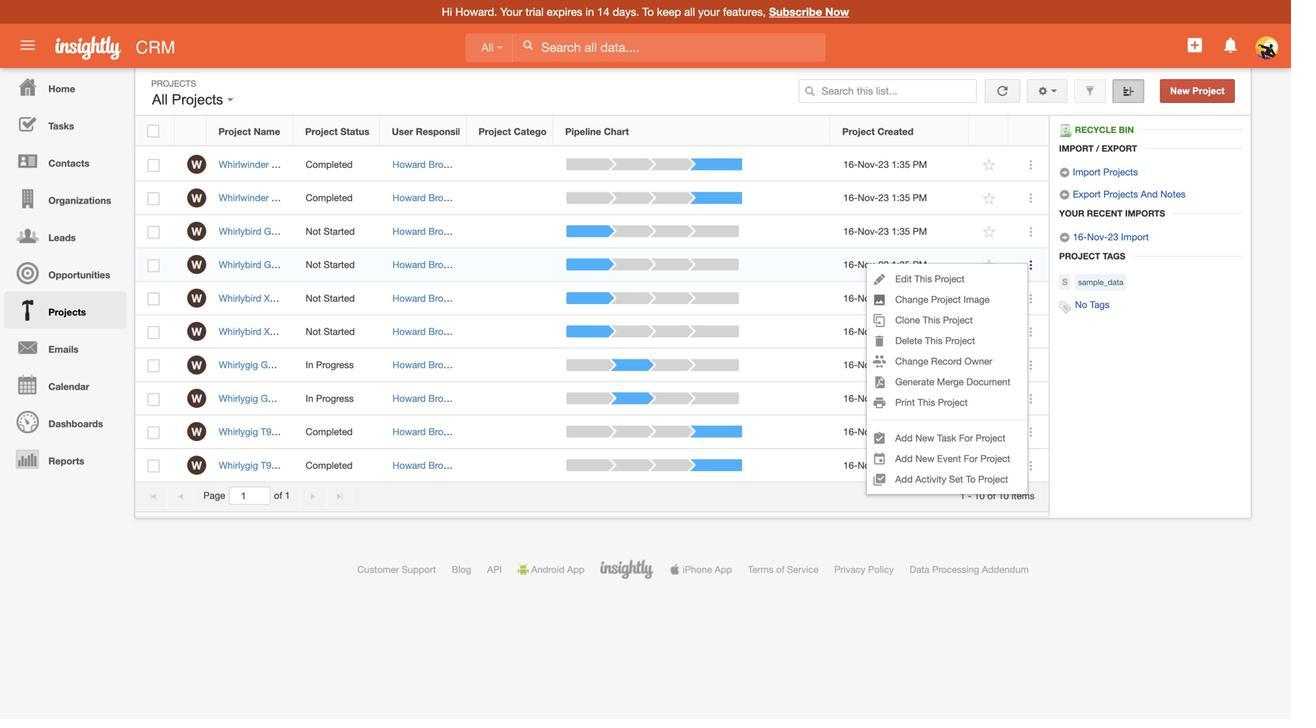 Task type: vqa. For each thing, say whether or not it's contained in the screenshot.
the Howard for Martin
yes



Task type: locate. For each thing, give the bounding box(es) containing it.
trial
[[526, 5, 544, 18]]

1 add from the top
[[896, 432, 913, 444]]

0 vertical spatial to
[[643, 5, 654, 18]]

brown right sakda
[[429, 393, 456, 404]]

add for add new event for project
[[896, 453, 913, 464]]

23 for miyazaki
[[879, 460, 889, 471]]

3 howard brown from the top
[[393, 226, 456, 237]]

not started up whirlygig g250 - jakubowski llc - barbara lane link
[[306, 326, 355, 337]]

whirlwinder x520 - oceanic airlines - cynthia allen
[[219, 159, 435, 170]]

completed cell up whirlwinder x520 - warbucks industries - roger mills link
[[294, 148, 381, 182]]

2 pm from the top
[[913, 192, 928, 203]]

corp. right systems
[[383, 292, 407, 304]]

row group
[[135, 148, 1049, 482]]

this up delete this project
[[923, 314, 941, 326]]

for right event
[[964, 453, 978, 464]]

x520 for warbucks
[[272, 192, 293, 203]]

5 w link from the top
[[187, 289, 206, 308]]

w link for whirlygig g250 - jakubowski llc - barbara lane
[[187, 355, 206, 374]]

2 not from the top
[[306, 259, 321, 270]]

warbucks for t920
[[291, 460, 334, 471]]

project inside edit this project link
[[935, 273, 965, 284]]

6 w link from the top
[[187, 322, 206, 341]]

1 vertical spatial g950
[[264, 259, 287, 270]]

1 vertical spatial your
[[1060, 208, 1085, 219]]

started left tina
[[324, 259, 355, 270]]

6 brown from the top
[[429, 326, 456, 337]]

10 howard from the top
[[393, 460, 426, 471]]

completed for cynthia
[[306, 159, 353, 170]]

import for import projects
[[1073, 166, 1101, 177]]

follow image
[[982, 158, 997, 173], [982, 191, 997, 206], [982, 225, 997, 240], [982, 258, 997, 273], [982, 358, 997, 373], [982, 425, 997, 440]]

1 vertical spatial g250
[[261, 393, 284, 404]]

whirlygig for whirlygig t920 - nakatomi trading corp. - samantha wright
[[219, 426, 258, 437]]

howard up lane on the left
[[393, 326, 426, 337]]

4 not started cell from the top
[[294, 315, 381, 349]]

10 howard brown from the top
[[393, 460, 456, 471]]

1 vertical spatial x250
[[264, 326, 286, 337]]

0 horizontal spatial your
[[501, 5, 523, 18]]

2 vertical spatial add
[[896, 474, 913, 485]]

- left 'sirius'
[[290, 259, 294, 270]]

import down imports
[[1122, 231, 1150, 242]]

howard brown link down allen in the left of the page
[[393, 192, 456, 203]]

1 progress from the top
[[316, 359, 354, 370]]

import projects link
[[1060, 166, 1139, 178]]

completed for roger
[[306, 192, 353, 203]]

row
[[135, 116, 1049, 146]]

not started cell
[[294, 215, 381, 248], [294, 248, 381, 282], [294, 282, 381, 315], [294, 315, 381, 349]]

w row
[[135, 148, 1049, 182], [135, 182, 1049, 215], [135, 215, 1049, 248], [135, 248, 1049, 282], [135, 282, 1049, 315], [135, 315, 1049, 349], [135, 349, 1049, 382], [135, 382, 1049, 415], [135, 415, 1049, 449], [135, 449, 1049, 482]]

5 follow image from the top
[[982, 358, 997, 373]]

0 vertical spatial g250
[[261, 359, 284, 370]]

for inside "link"
[[964, 453, 978, 464]]

cell for whirlygig g250 - oceanic airlines - mark sakda
[[467, 382, 554, 415]]

whirlygig g250 - oceanic airlines - mark sakda
[[219, 393, 421, 404]]

this right print
[[918, 397, 936, 408]]

x250 for warbucks
[[264, 326, 286, 337]]

16-nov-23 1:35 pm for sakda
[[844, 393, 928, 404]]

g950 left 'sirius'
[[264, 259, 287, 270]]

cell for whirlygig g250 - jakubowski llc - barbara lane
[[467, 349, 554, 382]]

howard brown for miyazaki
[[393, 460, 456, 471]]

column header
[[175, 116, 207, 146], [969, 116, 1009, 146], [1009, 116, 1049, 146]]

dashboards
[[48, 418, 103, 429]]

1:35 for nicole
[[892, 292, 911, 304]]

cell for whirlybird x250 - cyberdyne systems corp. - nicole gomez
[[467, 282, 554, 315]]

circle arrow right image
[[1060, 167, 1071, 178]]

1 brown from the top
[[429, 159, 456, 170]]

airlines down 'status'
[[340, 159, 371, 170]]

follow image up 1 - 10 of 10 items
[[982, 458, 997, 474]]

follow image for whirlybird x250 - cyberdyne systems corp. - nicole gomez
[[982, 291, 997, 306]]

howard brown down samantha
[[393, 460, 456, 471]]

customer
[[358, 564, 399, 575]]

8 brown from the top
[[429, 393, 456, 404]]

7 w link from the top
[[187, 355, 206, 374]]

add new event for project link
[[867, 448, 1028, 469]]

16- for lane
[[844, 359, 858, 370]]

w for whirlygig t920 - nakatomi trading corp. - samantha wright
[[192, 425, 202, 439]]

2 howard from the top
[[393, 192, 426, 203]]

not started up whirlybird x250 - warbucks industries - carlos smith at the left of page
[[306, 292, 355, 304]]

2 t920 from the top
[[261, 460, 282, 471]]

Search all data.... text field
[[514, 33, 826, 62]]

2 app from the left
[[715, 564, 733, 575]]

1 vertical spatial progress
[[316, 393, 354, 404]]

0 horizontal spatial 1
[[285, 490, 290, 501]]

1 vertical spatial in progress
[[306, 393, 354, 404]]

started
[[324, 226, 355, 237], [324, 259, 355, 270], [324, 292, 355, 304], [324, 326, 355, 337]]

new for add new event for project
[[916, 453, 935, 464]]

1:35 for mills
[[892, 192, 911, 203]]

16-nov-23 1:35 pm cell for sakda
[[832, 382, 970, 415]]

brown down nicole
[[429, 326, 456, 337]]

w for whirlybird g950 - globex - albert lee
[[192, 225, 202, 238]]

5 1:35 from the top
[[892, 292, 911, 304]]

project inside add new task for project link
[[976, 432, 1006, 444]]

api
[[487, 564, 502, 575]]

airlines for in progress
[[331, 393, 361, 404]]

import right circle arrow right image
[[1073, 166, 1101, 177]]

all
[[482, 42, 494, 54], [152, 91, 168, 108]]

2 whirlygig from the top
[[219, 393, 258, 404]]

addendum
[[982, 564, 1029, 575]]

howard brown link for nicole
[[393, 292, 456, 304]]

refresh list image
[[996, 86, 1011, 96]]

1 horizontal spatial all
[[482, 42, 494, 54]]

generate
[[896, 376, 935, 387]]

1 follow image from the top
[[982, 291, 997, 306]]

activity
[[916, 474, 947, 485]]

project created
[[843, 126, 914, 137]]

change for change project image
[[896, 294, 929, 305]]

5 howard brown link from the top
[[393, 292, 456, 304]]

not started cell up whirlybird x250 - cyberdyne systems corp. - nicole gomez
[[294, 248, 381, 282]]

user responsible project category
[[392, 126, 556, 137]]

1 horizontal spatial app
[[715, 564, 733, 575]]

w for whirlygig t920 - warbucks industries - wayne miyazaki
[[192, 459, 202, 472]]

1 vertical spatial industries
[[340, 326, 381, 337]]

row containing project name
[[135, 116, 1049, 146]]

completed for -
[[306, 426, 353, 437]]

follow image for samantha
[[982, 425, 997, 440]]

16-nov-23 1:35 pm for nicole
[[844, 292, 928, 304]]

projects inside export projects and notes link
[[1104, 189, 1139, 200]]

follow image down edit this project link
[[982, 291, 997, 306]]

to right set
[[966, 474, 976, 485]]

howard brown down nicole
[[393, 326, 456, 337]]

0 vertical spatial warbucks
[[302, 192, 345, 203]]

2 in progress cell from the top
[[294, 382, 381, 415]]

howard brown link up smith
[[393, 292, 456, 304]]

1 vertical spatial add
[[896, 453, 913, 464]]

your left trial
[[501, 5, 523, 18]]

None checkbox
[[148, 159, 160, 172], [148, 193, 160, 205], [148, 226, 160, 239], [148, 293, 160, 305], [148, 326, 160, 339], [148, 360, 160, 372], [148, 393, 160, 406], [148, 159, 160, 172], [148, 193, 160, 205], [148, 226, 160, 239], [148, 293, 160, 305], [148, 326, 160, 339], [148, 360, 160, 372], [148, 393, 160, 406]]

1 howard from the top
[[393, 159, 426, 170]]

2 x520 from the top
[[272, 192, 293, 203]]

g250
[[261, 359, 284, 370], [261, 393, 284, 404]]

9 howard brown from the top
[[393, 426, 456, 437]]

projects up "project name"
[[172, 91, 223, 108]]

w link
[[187, 155, 206, 174], [187, 188, 206, 207], [187, 222, 206, 241], [187, 255, 206, 274], [187, 289, 206, 308], [187, 322, 206, 341], [187, 355, 206, 374], [187, 389, 206, 408], [187, 422, 206, 441], [187, 456, 206, 475]]

0 horizontal spatial all
[[152, 91, 168, 108]]

1 vertical spatial import
[[1073, 166, 1101, 177]]

howard brown link up mills
[[393, 159, 456, 170]]

0 vertical spatial x520
[[272, 159, 293, 170]]

systems
[[344, 292, 380, 304]]

9 brown from the top
[[429, 426, 456, 437]]

6 16-nov-23 1:35 pm cell from the top
[[832, 315, 970, 349]]

9 pm from the top
[[913, 426, 928, 437]]

not down cyberdyne
[[306, 326, 321, 337]]

warbucks down nakatomi
[[291, 460, 334, 471]]

0 vertical spatial for
[[959, 432, 974, 444]]

0 vertical spatial in
[[306, 359, 314, 370]]

miyazaki
[[418, 460, 455, 471]]

delete this project
[[896, 335, 976, 346]]

8 1:35 from the top
[[892, 393, 911, 404]]

1 horizontal spatial to
[[966, 474, 976, 485]]

16-nov-23 1:35 pm cell for samantha
[[832, 415, 970, 449]]

2 whirlwinder from the top
[[219, 192, 269, 203]]

in progress cell down whirlybird x250 - warbucks industries - carlos smith link
[[294, 349, 381, 382]]

of right terms
[[777, 564, 785, 575]]

follow image down document
[[982, 392, 997, 407]]

0 vertical spatial whirlwinder
[[219, 159, 269, 170]]

9 howard brown link from the top
[[393, 426, 456, 437]]

howard brown down smith
[[393, 359, 456, 370]]

16-nov-23 1:35 pm cell
[[832, 148, 970, 182], [832, 182, 970, 215], [832, 215, 970, 248], [832, 248, 970, 282], [832, 282, 970, 315], [832, 315, 970, 349], [832, 349, 970, 382], [832, 382, 970, 415], [832, 415, 970, 449], [832, 449, 970, 482]]

6 16-nov-23 1:35 pm from the top
[[844, 326, 928, 337]]

16-nov-23 1:35 pm cell for lane
[[832, 349, 970, 382]]

10 pm from the top
[[913, 460, 928, 471]]

not started cell up whirlygig g250 - jakubowski llc - barbara lane link
[[294, 315, 381, 349]]

subscribe
[[769, 5, 823, 18]]

progress down whirlybird x250 - warbucks industries - carlos smith link
[[316, 359, 354, 370]]

import
[[1060, 143, 1094, 154], [1073, 166, 1101, 177], [1122, 231, 1150, 242]]

in up whirlygig g250 - oceanic airlines - mark sakda
[[306, 359, 314, 370]]

progress for jakubowski
[[316, 359, 354, 370]]

app for iphone app
[[715, 564, 733, 575]]

circle arrow left image
[[1060, 189, 1071, 200]]

not started left tina
[[306, 259, 355, 270]]

cell for whirlwinder x520 - oceanic airlines - cynthia allen
[[467, 148, 554, 182]]

mills
[[426, 192, 445, 203]]

8 pm from the top
[[913, 393, 928, 404]]

0 horizontal spatial to
[[643, 5, 654, 18]]

0 vertical spatial in progress
[[306, 359, 354, 370]]

14
[[598, 5, 610, 18]]

1 pm from the top
[[913, 159, 928, 170]]

new
[[1171, 86, 1190, 96], [916, 432, 935, 444], [916, 453, 935, 464]]

- right llc
[[366, 359, 370, 370]]

this for print
[[918, 397, 936, 408]]

in progress cell
[[294, 349, 381, 382], [294, 382, 381, 415]]

5 pm from the top
[[913, 292, 928, 304]]

8 w row from the top
[[135, 382, 1049, 415]]

2 1:35 from the top
[[892, 192, 911, 203]]

iphone app link
[[670, 564, 733, 575]]

project name
[[219, 126, 280, 137]]

in for oceanic
[[306, 393, 314, 404]]

notifications image
[[1222, 36, 1241, 55]]

2 not started cell from the top
[[294, 248, 381, 282]]

in up nakatomi
[[306, 393, 314, 404]]

export
[[1102, 143, 1138, 154], [1073, 189, 1101, 200]]

6 howard from the top
[[393, 326, 426, 337]]

howard up nicole
[[393, 259, 426, 270]]

1 vertical spatial oceanic
[[293, 393, 328, 404]]

t920 up the of 1
[[261, 460, 282, 471]]

0 vertical spatial g950
[[264, 226, 287, 237]]

project inside add activity set to project link
[[979, 474, 1009, 485]]

change up generate
[[896, 356, 929, 367]]

edit this project link
[[867, 268, 1028, 289]]

industries down systems
[[340, 326, 381, 337]]

whirlybird g950 - globex - albert lee
[[219, 226, 379, 237]]

1 16-nov-23 1:35 pm from the top
[[844, 159, 928, 170]]

0 vertical spatial x250
[[264, 292, 286, 304]]

0 vertical spatial oceanic
[[302, 159, 337, 170]]

howard brown link
[[393, 159, 456, 170], [393, 192, 456, 203], [393, 226, 456, 237], [393, 259, 456, 270], [393, 292, 456, 304], [393, 326, 456, 337], [393, 359, 456, 370], [393, 393, 456, 404], [393, 426, 456, 437], [393, 460, 456, 471]]

completed down whirlygig t920 - nakatomi trading corp. - samantha wright
[[306, 460, 353, 471]]

2 follow image from the top
[[982, 325, 997, 340]]

1 vertical spatial export
[[1073, 189, 1101, 200]]

howard right mark on the bottom
[[393, 393, 426, 404]]

image
[[964, 294, 990, 305]]

not started
[[306, 226, 355, 237], [306, 259, 355, 270], [306, 292, 355, 304], [306, 326, 355, 337]]

howard brown link up miyazaki
[[393, 426, 456, 437]]

add inside "link"
[[896, 453, 913, 464]]

1 x520 from the top
[[272, 159, 293, 170]]

new project link
[[1161, 79, 1236, 103]]

0 vertical spatial export
[[1102, 143, 1138, 154]]

howard for smith
[[393, 326, 426, 337]]

wright
[[447, 426, 475, 437]]

9 howard from the top
[[393, 426, 426, 437]]

brown down "responsible"
[[429, 159, 456, 170]]

1 horizontal spatial your
[[1060, 208, 1085, 219]]

whirlwinder for whirlwinder x520 - oceanic airlines - cynthia allen
[[219, 159, 269, 170]]

project status
[[305, 126, 370, 137]]

app right iphone
[[715, 564, 733, 575]]

w link for whirlygig t920 - warbucks industries - wayne miyazaki
[[187, 456, 206, 475]]

3 brown from the top
[[429, 226, 456, 237]]

None checkbox
[[147, 125, 159, 137], [148, 259, 160, 272], [148, 426, 160, 439], [148, 460, 160, 473], [147, 125, 159, 137], [148, 259, 160, 272], [148, 426, 160, 439], [148, 460, 160, 473]]

4 howard from the top
[[393, 259, 426, 270]]

3 completed from the top
[[306, 426, 353, 437]]

no
[[1076, 299, 1088, 310]]

1 horizontal spatial 10
[[999, 490, 1009, 501]]

howard brown up mills
[[393, 159, 456, 170]]

0 vertical spatial airlines
[[340, 159, 371, 170]]

7 brown from the top
[[429, 359, 456, 370]]

pm for nicole
[[913, 292, 928, 304]]

not started down whirlwinder x520 - warbucks industries - roger mills
[[306, 226, 355, 237]]

howard brown for nicole
[[393, 292, 456, 304]]

1 vertical spatial t920
[[261, 460, 282, 471]]

edit
[[896, 273, 912, 284]]

Search this list... text field
[[799, 79, 977, 103]]

not started cell for systems
[[294, 282, 381, 315]]

t920 left nakatomi
[[261, 426, 282, 437]]

x520 up whirlybird g950 - globex - albert lee
[[272, 192, 293, 203]]

0 horizontal spatial 10
[[975, 490, 985, 501]]

0 horizontal spatial export
[[1073, 189, 1101, 200]]

page
[[204, 490, 225, 501]]

- up the of 1
[[285, 460, 288, 471]]

whirlwinder x520 - oceanic airlines - cynthia allen link
[[219, 159, 443, 170]]

whirlwinder for whirlwinder x520 - warbucks industries - roger mills
[[219, 192, 269, 203]]

calendar
[[48, 381, 89, 392]]

2 g950 from the top
[[264, 259, 287, 270]]

5 16-nov-23 1:35 pm from the top
[[844, 292, 928, 304]]

0 vertical spatial t920
[[261, 426, 282, 437]]

1 vertical spatial for
[[964, 453, 978, 464]]

search image
[[805, 86, 816, 97]]

4 howard brown link from the top
[[393, 259, 456, 270]]

calendar link
[[4, 366, 127, 403]]

app
[[567, 564, 585, 575], [715, 564, 733, 575]]

howard down roger
[[393, 226, 426, 237]]

3 not started from the top
[[306, 292, 355, 304]]

projects up 'your recent imports'
[[1104, 189, 1139, 200]]

1 vertical spatial whirlwinder
[[219, 192, 269, 203]]

5 16-nov-23 1:35 pm cell from the top
[[832, 282, 970, 315]]

howard left mills
[[393, 192, 426, 203]]

policy
[[869, 564, 894, 575]]

1 vertical spatial in
[[306, 393, 314, 404]]

1 vertical spatial change
[[896, 356, 929, 367]]

0 vertical spatial industries
[[347, 192, 389, 203]]

pm for miyazaki
[[913, 460, 928, 471]]

completed for wayne
[[306, 460, 353, 471]]

1 vertical spatial new
[[916, 432, 935, 444]]

3 follow image from the top
[[982, 225, 997, 240]]

follow image
[[982, 291, 997, 306], [982, 325, 997, 340], [982, 392, 997, 407], [982, 458, 997, 474]]

1 change from the top
[[896, 294, 929, 305]]

warbucks down cyberdyne
[[295, 326, 337, 337]]

sakda
[[394, 393, 421, 404]]

project inside new project link
[[1193, 86, 1225, 96]]

brown for allen
[[429, 159, 456, 170]]

pm for smith
[[913, 326, 928, 337]]

16-nov-23 1:35 pm cell for mills
[[832, 182, 970, 215]]

customer support link
[[358, 564, 436, 575]]

all projects
[[152, 91, 227, 108]]

import inside import projects link
[[1073, 166, 1101, 177]]

howard brown link down nicole
[[393, 326, 456, 337]]

7 howard brown link from the top
[[393, 359, 456, 370]]

industries for roger
[[347, 192, 389, 203]]

1 completed cell from the top
[[294, 148, 381, 182]]

cell for whirlybird g950 - sirius corp. - tina martin
[[467, 248, 554, 282]]

projects inside navigation
[[48, 307, 86, 318]]

follow image left circle arrow left image
[[982, 191, 997, 206]]

g250 left jakubowski
[[261, 359, 284, 370]]

2 change from the top
[[896, 356, 929, 367]]

howard brown up samantha
[[393, 393, 456, 404]]

all down crm
[[152, 91, 168, 108]]

whirlwinder x520 - warbucks industries - roger mills link
[[219, 192, 453, 203]]

not down whirlybird g950 - sirius corp. - tina martin link
[[306, 292, 321, 304]]

16-nov-23 1:35 pm cell for miyazaki
[[832, 449, 970, 482]]

howard brown up miyazaki
[[393, 426, 456, 437]]

warbucks for x520
[[302, 192, 345, 203]]

2 vertical spatial import
[[1122, 231, 1150, 242]]

import for import / export
[[1060, 143, 1094, 154]]

service
[[787, 564, 819, 575]]

corp. for systems
[[383, 292, 407, 304]]

projects inside 'all projects' button
[[172, 91, 223, 108]]

warbucks down whirlwinder x520 - oceanic airlines - cynthia allen
[[302, 192, 345, 203]]

pm for allen
[[913, 159, 928, 170]]

in progress
[[306, 359, 354, 370], [306, 393, 354, 404]]

howard
[[393, 159, 426, 170], [393, 192, 426, 203], [393, 226, 426, 237], [393, 259, 426, 270], [393, 292, 426, 304], [393, 326, 426, 337], [393, 359, 426, 370], [393, 393, 426, 404], [393, 426, 426, 437], [393, 460, 426, 471]]

1 vertical spatial all
[[152, 91, 168, 108]]

completed down whirlygig g250 - oceanic airlines - mark sakda link
[[306, 426, 353, 437]]

howard brown link for samantha
[[393, 426, 456, 437]]

completed up whirlwinder x520 - warbucks industries - roger mills
[[306, 159, 353, 170]]

nakatomi
[[291, 426, 332, 437]]

16-nov-23 1:35 pm cell for nicole
[[832, 282, 970, 315]]

4 brown from the top
[[429, 259, 456, 270]]

whirlybird for whirlybird g950 - sirius corp. - tina martin
[[219, 259, 262, 270]]

x250 up whirlygig g250 - jakubowski llc - barbara lane
[[264, 326, 286, 337]]

for
[[959, 432, 974, 444], [964, 453, 978, 464]]

1 g250 from the top
[[261, 359, 284, 370]]

your down circle arrow left image
[[1060, 208, 1085, 219]]

column header down refresh list image
[[969, 116, 1009, 146]]

new inside "link"
[[916, 453, 935, 464]]

1:35 for allen
[[892, 159, 911, 170]]

0 vertical spatial new
[[1171, 86, 1190, 96]]

1 vertical spatial corp.
[[383, 292, 407, 304]]

/
[[1097, 143, 1100, 154]]

4 follow image from the top
[[982, 458, 997, 474]]

6 follow image from the top
[[982, 425, 997, 440]]

projects inside import projects link
[[1104, 166, 1139, 177]]

3 add from the top
[[896, 474, 913, 485]]

cell
[[467, 148, 554, 182], [467, 182, 554, 215], [467, 215, 554, 248], [135, 248, 175, 282], [467, 248, 554, 282], [467, 282, 554, 315], [467, 315, 554, 349], [467, 349, 554, 382], [467, 382, 554, 415], [467, 415, 554, 449], [467, 449, 554, 482]]

3 w row from the top
[[135, 215, 1049, 248]]

nov- for mills
[[858, 192, 879, 203]]

howard brown link for lane
[[393, 359, 456, 370]]

follow image up document
[[982, 358, 997, 373]]

x520 down name
[[272, 159, 293, 170]]

completed cell
[[294, 148, 381, 182], [294, 182, 381, 215], [294, 415, 381, 449], [294, 449, 381, 482]]

progress
[[316, 359, 354, 370], [316, 393, 354, 404]]

9 w link from the top
[[187, 422, 206, 441]]

whirlybird g950 - sirius corp. - tina martin link
[[219, 259, 411, 270]]

23 for nicole
[[879, 292, 889, 304]]

navigation
[[0, 68, 127, 478]]

3 w link from the top
[[187, 222, 206, 241]]

howard brown for smith
[[393, 326, 456, 337]]

all inside button
[[152, 91, 168, 108]]

iphone
[[683, 564, 712, 575]]

1 t920 from the top
[[261, 426, 282, 437]]

add
[[896, 432, 913, 444], [896, 453, 913, 464], [896, 474, 913, 485]]

samantha
[[401, 426, 444, 437]]

2 vertical spatial warbucks
[[291, 460, 334, 471]]

print this project
[[896, 397, 968, 408]]

2 vertical spatial industries
[[336, 460, 378, 471]]

change project image link
[[867, 289, 1028, 310]]

1 vertical spatial to
[[966, 474, 976, 485]]

add left activity
[[896, 474, 913, 485]]

4 16-nov-23 1:35 pm from the top
[[844, 259, 928, 270]]

7 pm from the top
[[913, 359, 928, 370]]

subscribe now link
[[769, 5, 850, 18]]

whirlwinder up whirlybird g950 - globex - albert lee
[[219, 192, 269, 203]]

w for whirlybird x250 - warbucks industries - carlos smith
[[192, 325, 202, 338]]

not for globex
[[306, 226, 321, 237]]

started up whirlybird x250 - warbucks industries - carlos smith link
[[324, 292, 355, 304]]

1 howard brown link from the top
[[393, 159, 456, 170]]

16-nov-23 1:35 pm for miyazaki
[[844, 460, 928, 471]]

pipeline chart
[[566, 126, 629, 137]]

1 vertical spatial x520
[[272, 192, 293, 203]]

- left globex
[[290, 226, 294, 237]]

completed cell for wayne
[[294, 449, 381, 482]]

5 brown from the top
[[429, 292, 456, 304]]

10 brown from the top
[[429, 460, 456, 471]]

not started cell up whirlybird x250 - warbucks industries - carlos smith link
[[294, 282, 381, 315]]

howard up 'carlos'
[[393, 292, 426, 304]]

brown down smith
[[429, 359, 456, 370]]

1 vertical spatial warbucks
[[295, 326, 337, 337]]

1 horizontal spatial of
[[777, 564, 785, 575]]

howard brown link down smith
[[393, 359, 456, 370]]

cog image
[[1038, 86, 1049, 97]]

started for -
[[324, 226, 355, 237]]

2 vertical spatial corp.
[[368, 426, 392, 437]]

oceanic up whirlwinder x520 - warbucks industries - roger mills
[[302, 159, 337, 170]]

not started cell down whirlwinder x520 - warbucks industries - roger mills link
[[294, 215, 381, 248]]

change inside "link"
[[896, 356, 929, 367]]

0 vertical spatial add
[[896, 432, 913, 444]]

iphone app
[[683, 564, 733, 575]]

- left the cynthia
[[373, 159, 377, 170]]

circle arrow right image
[[1060, 232, 1071, 243]]

0 vertical spatial change
[[896, 294, 929, 305]]

9 16-nov-23 1:35 pm cell from the top
[[832, 415, 970, 449]]

generate merge document
[[896, 376, 1011, 387]]

1 g950 from the top
[[264, 226, 287, 237]]

0 horizontal spatial app
[[567, 564, 585, 575]]

1 howard brown from the top
[[393, 159, 456, 170]]

x250
[[264, 292, 286, 304], [264, 326, 286, 337]]

1:35 for samantha
[[892, 426, 911, 437]]

this right edit
[[915, 273, 933, 284]]

0 vertical spatial corp.
[[322, 259, 346, 270]]

clone
[[896, 314, 921, 326]]

app right android
[[567, 564, 585, 575]]

projects up all projects
[[151, 78, 196, 89]]

this
[[915, 273, 933, 284], [923, 314, 941, 326], [926, 335, 943, 346], [918, 397, 936, 408]]

carlos
[[390, 326, 418, 337]]

3 whirlybird from the top
[[219, 292, 262, 304]]

column header down cog image
[[1009, 116, 1049, 146]]

0 vertical spatial all
[[482, 42, 494, 54]]

brown right roger
[[429, 192, 456, 203]]

industries for carlos
[[340, 326, 381, 337]]

4 completed cell from the top
[[294, 449, 381, 482]]

change up clone
[[896, 294, 929, 305]]

4 whirlygig from the top
[[219, 460, 258, 471]]

projects link
[[4, 291, 127, 329]]

10 16-nov-23 1:35 pm from the top
[[844, 460, 928, 471]]

7 w from the top
[[192, 359, 202, 372]]

7 howard from the top
[[393, 359, 426, 370]]

g250 down whirlygig g250 - jakubowski llc - barbara lane
[[261, 393, 284, 404]]

started down whirlybird x250 - cyberdyne systems corp. - nicole gomez
[[324, 326, 355, 337]]

0 vertical spatial progress
[[316, 359, 354, 370]]

2 16-nov-23 1:35 pm from the top
[[844, 192, 928, 203]]

10 w from the top
[[192, 459, 202, 472]]

1 vertical spatial airlines
[[331, 393, 361, 404]]

of left items at the right of page
[[988, 490, 996, 501]]

8 howard brown link from the top
[[393, 393, 456, 404]]

1 completed from the top
[[306, 159, 353, 170]]

1 in progress from the top
[[306, 359, 354, 370]]

2 vertical spatial new
[[916, 453, 935, 464]]

10 down add activity set to project
[[975, 490, 985, 501]]

0 vertical spatial import
[[1060, 143, 1094, 154]]

1 horizontal spatial 1
[[961, 490, 966, 501]]

whirlygig for whirlygig g250 - oceanic airlines - mark sakda
[[219, 393, 258, 404]]

w for whirlybird x250 - cyberdyne systems corp. - nicole gomez
[[192, 292, 202, 305]]

reports link
[[4, 440, 127, 478]]

2 x250 from the top
[[264, 326, 286, 337]]

data
[[910, 564, 930, 575]]

howard for sakda
[[393, 393, 426, 404]]

project inside print this project link
[[938, 397, 968, 408]]

1:35 for sakda
[[892, 393, 911, 404]]

1 horizontal spatial export
[[1102, 143, 1138, 154]]

corp. right trading on the bottom left
[[368, 426, 392, 437]]

tina
[[355, 259, 373, 270]]

howard brown link for allen
[[393, 159, 456, 170]]

sample_data
[[1079, 278, 1124, 287]]

whirlybird x250 - warbucks industries - carlos smith link
[[219, 326, 453, 337]]

8 w from the top
[[192, 392, 202, 405]]

4 pm from the top
[[913, 259, 928, 270]]

gomez
[[445, 292, 475, 304]]

of
[[274, 490, 282, 501], [988, 490, 996, 501], [777, 564, 785, 575]]

not started cell for -
[[294, 215, 381, 248]]

brown
[[429, 159, 456, 170], [429, 192, 456, 203], [429, 226, 456, 237], [429, 259, 456, 270], [429, 292, 456, 304], [429, 326, 456, 337], [429, 359, 456, 370], [429, 393, 456, 404], [429, 426, 456, 437], [429, 460, 456, 471]]

howard brown link up samantha
[[393, 393, 456, 404]]

2 started from the top
[[324, 259, 355, 270]]



Task type: describe. For each thing, give the bounding box(es) containing it.
- left tina
[[349, 259, 353, 270]]

support
[[402, 564, 436, 575]]

corp. for trading
[[368, 426, 392, 437]]

api link
[[487, 564, 502, 575]]

import / export
[[1060, 143, 1138, 154]]

nov- for miyazaki
[[858, 460, 879, 471]]

whirlybird for whirlybird x250 - cyberdyne systems corp. - nicole gomez
[[219, 292, 262, 304]]

whirlwinder x520 - warbucks industries - roger mills
[[219, 192, 445, 203]]

add for add activity set to project
[[896, 474, 913, 485]]

export projects and notes link
[[1060, 189, 1186, 200]]

16-nov-23 1:35 pm for martin
[[844, 259, 928, 270]]

recycle bin link
[[1060, 124, 1143, 137]]

category
[[514, 126, 556, 137]]

import projects
[[1071, 166, 1139, 177]]

whirlygig t920 - warbucks industries - wayne miyazaki link
[[219, 460, 463, 471]]

days.
[[613, 5, 640, 18]]

not for cyberdyne
[[306, 292, 321, 304]]

w link for whirlybird x250 - cyberdyne systems corp. - nicole gomez
[[187, 289, 206, 308]]

allen
[[415, 159, 435, 170]]

responsible
[[416, 126, 472, 137]]

1:35 for lane
[[892, 359, 911, 370]]

print this project link
[[867, 392, 1028, 413]]

- left nicole
[[409, 292, 413, 304]]

1 10 from the left
[[975, 490, 985, 501]]

show sidebar image
[[1123, 86, 1134, 97]]

imports
[[1126, 208, 1166, 219]]

cyberdyne
[[295, 292, 341, 304]]

brown for sakda
[[429, 393, 456, 404]]

- left the wayne
[[380, 460, 384, 471]]

nov- for sakda
[[858, 393, 879, 404]]

smith
[[420, 326, 445, 337]]

projects for import projects
[[1104, 166, 1139, 177]]

opportunities link
[[4, 254, 127, 291]]

3 16-nov-23 1:35 pm cell from the top
[[832, 215, 970, 248]]

3 pm from the top
[[913, 226, 928, 237]]

recycle
[[1076, 125, 1117, 135]]

mark
[[370, 393, 392, 404]]

whirlybird g950 - globex - albert lee link
[[219, 226, 387, 237]]

import inside "16-nov-23 import" link
[[1122, 231, 1150, 242]]

in progress for oceanic
[[306, 393, 354, 404]]

pm for sakda
[[913, 393, 928, 404]]

android app
[[532, 564, 585, 575]]

- up whirlygig g250 - jakubowski llc - barbara lane
[[288, 326, 292, 337]]

howard brown link for mills
[[393, 192, 456, 203]]

your
[[699, 5, 720, 18]]

leads link
[[4, 217, 127, 254]]

projects for all projects
[[172, 91, 223, 108]]

keep
[[657, 5, 682, 18]]

hi
[[442, 5, 453, 18]]

7 w row from the top
[[135, 349, 1049, 382]]

recycle bin
[[1076, 125, 1135, 135]]

all for all
[[482, 42, 494, 54]]

5 w row from the top
[[135, 282, 1049, 315]]

terms of service
[[748, 564, 819, 575]]

- left samantha
[[395, 426, 399, 437]]

not started for cyberdyne
[[306, 292, 355, 304]]

whirlygig g250 - jakubowski llc - barbara lane
[[219, 359, 429, 370]]

emails
[[48, 344, 79, 355]]

16-nov-23 import link
[[1060, 231, 1150, 243]]

print
[[896, 397, 915, 408]]

this for delete
[[926, 335, 943, 346]]

16- for mills
[[844, 192, 858, 203]]

follow image for lane
[[982, 358, 997, 373]]

23 for lane
[[879, 359, 889, 370]]

recent
[[1087, 208, 1123, 219]]

set
[[949, 474, 964, 485]]

- left jakubowski
[[287, 359, 290, 370]]

- left albert
[[329, 226, 333, 237]]

project inside clone this project link
[[943, 314, 973, 326]]

16-nov-23 1:35 pm for allen
[[844, 159, 928, 170]]

white image
[[523, 40, 534, 51]]

delete
[[896, 335, 923, 346]]

w link for whirlygig g250 - oceanic airlines - mark sakda
[[187, 389, 206, 408]]

- up whirlybird g950 - globex - albert lee
[[296, 192, 300, 203]]

howard for mills
[[393, 192, 426, 203]]

1 column header from the left
[[175, 116, 207, 146]]

show list view filters image
[[1085, 86, 1096, 97]]

follow image for martin
[[982, 258, 997, 273]]

1 w row from the top
[[135, 148, 1049, 182]]

10 w row from the top
[[135, 449, 1049, 482]]

pm for samantha
[[913, 426, 928, 437]]

cell for whirlygig t920 - nakatomi trading corp. - samantha wright
[[467, 415, 554, 449]]

new for add new task for project
[[916, 432, 935, 444]]

16- for samantha
[[844, 426, 858, 437]]

1:35 for miyazaki
[[892, 460, 911, 471]]

add for add new task for project
[[896, 432, 913, 444]]

project tags
[[1060, 251, 1126, 261]]

not started for globex
[[306, 226, 355, 237]]

and
[[1141, 189, 1158, 200]]

change record owner
[[896, 356, 993, 367]]

add new task for project link
[[867, 428, 1028, 448]]

nov- for samantha
[[858, 426, 879, 437]]

navigation containing home
[[0, 68, 127, 478]]

16- for sakda
[[844, 393, 858, 404]]

projects for export projects and notes
[[1104, 189, 1139, 200]]

data processing addendum link
[[910, 564, 1029, 575]]

brown for nicole
[[429, 292, 456, 304]]

howard for samantha
[[393, 426, 426, 437]]

howard brown for allen
[[393, 159, 456, 170]]

- left mark on the bottom
[[364, 393, 368, 404]]

howard.
[[456, 5, 498, 18]]

opportunities
[[48, 269, 110, 280]]

3 column header from the left
[[1009, 116, 1049, 146]]

whirlybird for whirlybird g950 - globex - albert lee
[[219, 226, 262, 237]]

created
[[878, 126, 914, 137]]

add new event for project
[[896, 453, 1011, 464]]

all projects button
[[148, 88, 238, 112]]

9 w row from the top
[[135, 415, 1049, 449]]

completed cell for -
[[294, 415, 381, 449]]

albert
[[336, 226, 361, 237]]

in progress cell for airlines
[[294, 382, 381, 415]]

event
[[938, 453, 962, 464]]

not started for warbucks
[[306, 326, 355, 337]]

pm for lane
[[913, 359, 928, 370]]

t920 for warbucks
[[261, 460, 282, 471]]

x250 for cyberdyne
[[264, 292, 286, 304]]

6 w row from the top
[[135, 315, 1049, 349]]

whirlygig t920 - nakatomi trading corp. - samantha wright link
[[219, 426, 482, 437]]

pm for mills
[[913, 192, 928, 203]]

project inside delete this project link
[[946, 335, 976, 346]]

- up whirlwinder x520 - warbucks industries - roger mills
[[296, 159, 300, 170]]

data processing addendum
[[910, 564, 1029, 575]]

in progress cell for llc
[[294, 349, 381, 382]]

notes
[[1161, 189, 1186, 200]]

3 howard brown link from the top
[[393, 226, 456, 237]]

user
[[392, 126, 413, 137]]

this for edit
[[915, 273, 933, 284]]

- down whirlygig g250 - jakubowski llc - barbara lane
[[287, 393, 290, 404]]

hi howard. your trial expires in 14 days. to keep all your features, subscribe now
[[442, 5, 850, 18]]

- left roger
[[391, 192, 395, 203]]

cell for whirlybird g950 - globex - albert lee
[[467, 215, 554, 248]]

customer support
[[358, 564, 436, 575]]

for for event
[[964, 453, 978, 464]]

add activity set to project link
[[867, 469, 1028, 489]]

android
[[532, 564, 565, 575]]

sirius
[[296, 259, 320, 270]]

whirlybird g950 - sirius corp. - tina martin
[[219, 259, 403, 270]]

howard brown link for sakda
[[393, 393, 456, 404]]

2 w row from the top
[[135, 182, 1049, 215]]

row group containing w
[[135, 148, 1049, 482]]

follow image for whirlybird x250 - warbucks industries - carlos smith
[[982, 325, 997, 340]]

- left 'carlos'
[[384, 326, 388, 337]]

add activity set to project
[[896, 474, 1009, 485]]

2 column header from the left
[[969, 116, 1009, 146]]

brown for samantha
[[429, 426, 456, 437]]

2 10 from the left
[[999, 490, 1009, 501]]

w link for whirlybird g950 - globex - albert lee
[[187, 222, 206, 241]]

privacy policy link
[[835, 564, 894, 575]]

crm
[[136, 37, 175, 57]]

howard brown for martin
[[393, 259, 456, 270]]

3 howard from the top
[[393, 226, 426, 237]]

- left nakatomi
[[285, 426, 288, 437]]

2 1 from the left
[[961, 490, 966, 501]]

2 horizontal spatial of
[[988, 490, 996, 501]]

warbucks for x250
[[295, 326, 337, 337]]

- left cyberdyne
[[288, 292, 292, 304]]

16-nov-23 1:35 pm for lane
[[844, 359, 928, 370]]

w for whirlygig g250 - oceanic airlines - mark sakda
[[192, 392, 202, 405]]

0 horizontal spatial of
[[274, 490, 282, 501]]

w link for whirlygig t920 - nakatomi trading corp. - samantha wright
[[187, 422, 206, 441]]

t920 for nakatomi
[[261, 426, 282, 437]]

brown for miyazaki
[[429, 460, 456, 471]]

16- for martin
[[844, 259, 858, 270]]

no tags
[[1076, 299, 1110, 310]]

1:35 for martin
[[892, 259, 911, 270]]

all link
[[466, 34, 514, 62]]

w link for whirlwinder x520 - oceanic airlines - cynthia allen
[[187, 155, 206, 174]]

- down add activity set to project
[[968, 490, 972, 501]]

whirlygig t920 - nakatomi trading corp. - samantha wright
[[219, 426, 475, 437]]

23 for samantha
[[879, 426, 889, 437]]

4 w row from the top
[[135, 248, 1049, 282]]

23 for martin
[[879, 259, 889, 270]]

16-nov-23 1:35 pm for samantha
[[844, 426, 928, 437]]

23 for mills
[[879, 192, 889, 203]]

project inside add new event for project "link"
[[981, 453, 1011, 464]]

tasks
[[48, 120, 74, 131]]

project inside the change project image link
[[932, 294, 961, 305]]

1 1 from the left
[[285, 490, 290, 501]]

progress for oceanic
[[316, 393, 354, 404]]

whirlybird x250 - cyberdyne systems corp. - nicole gomez link
[[219, 292, 483, 304]]

1 field
[[230, 487, 270, 504]]

brown for mills
[[429, 192, 456, 203]]

new project
[[1171, 86, 1225, 96]]

g250 for oceanic
[[261, 393, 284, 404]]

roger
[[398, 192, 423, 203]]

0 vertical spatial your
[[501, 5, 523, 18]]

started for systems
[[324, 292, 355, 304]]

3 16-nov-23 1:35 pm from the top
[[844, 226, 928, 237]]

record
[[932, 356, 962, 367]]

leads
[[48, 232, 76, 243]]

organizations link
[[4, 180, 127, 217]]

3 1:35 from the top
[[892, 226, 911, 237]]

tasks link
[[4, 105, 127, 143]]

nov- for allen
[[858, 159, 879, 170]]

not for warbucks
[[306, 326, 321, 337]]

not started for sirius
[[306, 259, 355, 270]]

status
[[341, 126, 370, 137]]

emails link
[[4, 329, 127, 366]]

howard brown for mills
[[393, 192, 456, 203]]

follow image for whirlygig g250 - oceanic airlines - mark sakda
[[982, 392, 997, 407]]

tags
[[1103, 251, 1126, 261]]

items
[[1012, 490, 1035, 501]]

howard brown for samantha
[[393, 426, 456, 437]]

export projects and notes
[[1071, 189, 1186, 200]]

document
[[967, 376, 1011, 387]]



